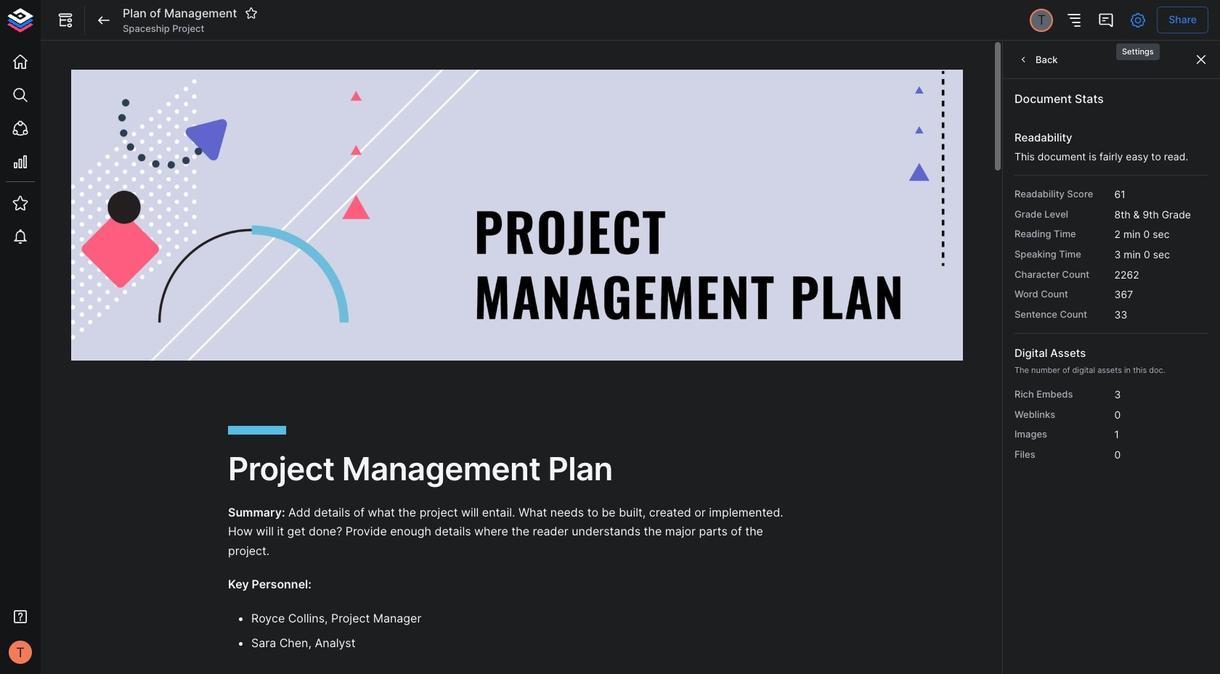 Task type: describe. For each thing, give the bounding box(es) containing it.
favorite image
[[245, 7, 258, 20]]

go back image
[[95, 11, 113, 29]]

show wiki image
[[57, 11, 74, 29]]



Task type: vqa. For each thing, say whether or not it's contained in the screenshot.
"Favorite" image
yes



Task type: locate. For each thing, give the bounding box(es) containing it.
tooltip
[[1115, 33, 1162, 62]]

comments image
[[1098, 11, 1115, 29]]

settings image
[[1130, 11, 1147, 29]]

table of contents image
[[1066, 11, 1084, 29]]



